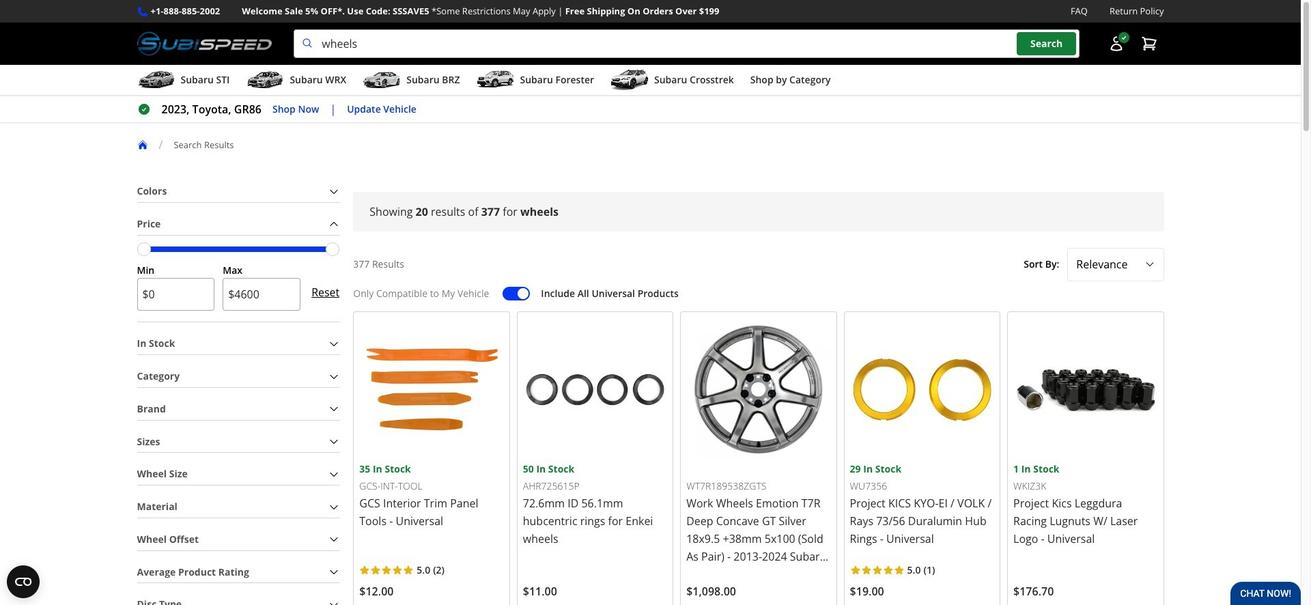 Task type: locate. For each thing, give the bounding box(es) containing it.
search input field
[[294, 29, 1080, 58]]

project kics leggdura racing lugnuts w/ laser logo - universal image
[[1014, 317, 1158, 462]]

a subaru forester thumbnail image image
[[476, 70, 515, 90]]

None text field
[[137, 278, 215, 311]]

project kics kyo-ei / volk / rays 73/56 duralumin hub rings - universal image
[[850, 317, 995, 462]]

home image
[[137, 139, 148, 150]]

gcs interior trim panel tools - universal image
[[360, 317, 504, 462]]

a subaru wrx thumbnail image image
[[246, 70, 284, 90]]

button image
[[1108, 36, 1125, 52]]

None text field
[[223, 278, 301, 311]]

72.6mm id 56.1mm hubcentric rings for enkei wheels image
[[523, 317, 668, 462]]

a subaru brz thumbnail image image
[[363, 70, 401, 90]]



Task type: vqa. For each thing, say whether or not it's contained in the screenshot.
72.6mm ID 56.1mm hubcentric rings for Enkei wheels "Image"
yes



Task type: describe. For each thing, give the bounding box(es) containing it.
work wheels emotion t7r deep concave gt silver 18x9.5 +38mm 5x100 (sold as pair) - 2013-2024 subaru brz / scion fr-s / toyota gr86 / 2014-2018 subaru forester image
[[687, 317, 831, 462]]

open widget image
[[7, 566, 40, 598]]

minimum slider
[[137, 242, 151, 256]]

maximum slider
[[326, 242, 340, 256]]

a subaru sti thumbnail image image
[[137, 70, 175, 90]]

a subaru crosstrek thumbnail image image
[[611, 70, 649, 90]]

subispeed logo image
[[137, 29, 272, 58]]



